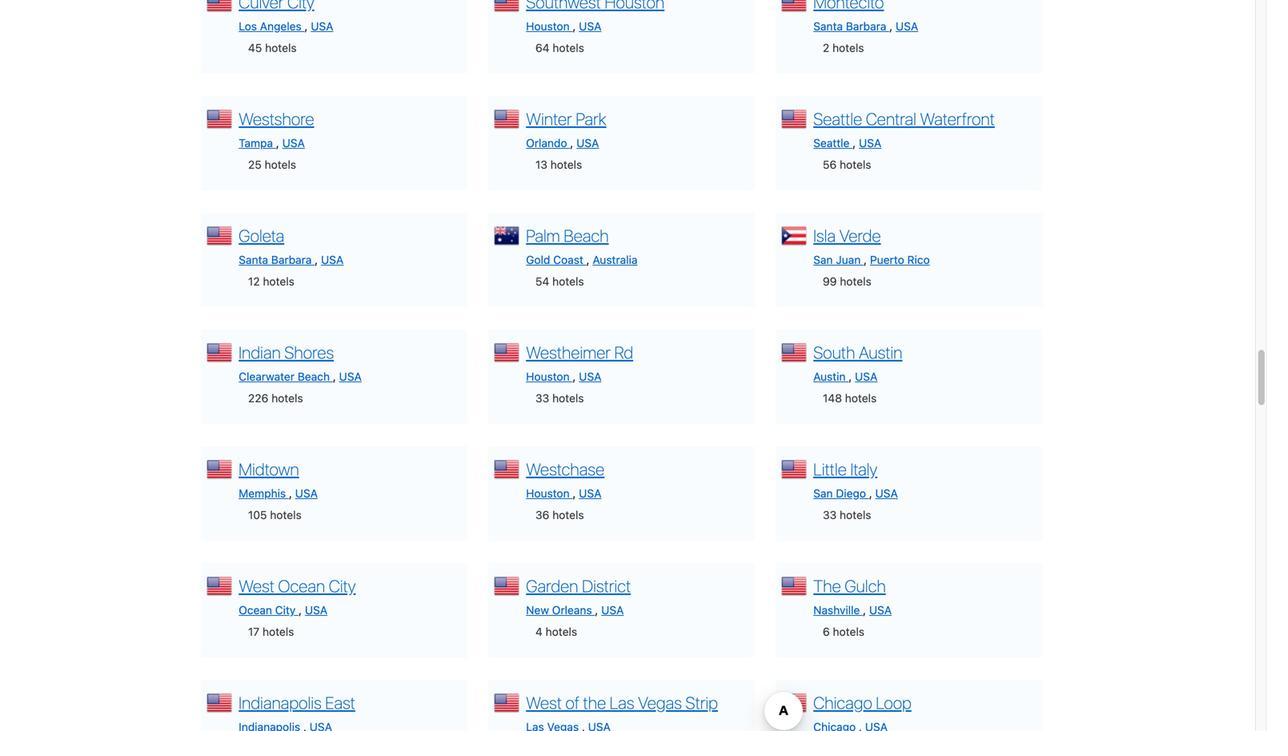 Task type: vqa. For each thing, say whether or not it's contained in the screenshot.


Task type: locate. For each thing, give the bounding box(es) containing it.
0 vertical spatial seattle
[[814, 109, 863, 129]]

25
[[248, 158, 262, 171]]

san diego link
[[814, 487, 870, 500]]

houston up '36'
[[526, 487, 570, 500]]

houston link up 64
[[526, 19, 573, 33]]

palm beach link
[[526, 226, 609, 246]]

1 vertical spatial houston
[[526, 370, 570, 383]]

45
[[248, 41, 262, 54]]

indianapolis
[[239, 693, 322, 713]]

1 horizontal spatial beach
[[564, 226, 609, 246]]

1 horizontal spatial santa
[[814, 19, 843, 33]]

new orleans link
[[526, 604, 595, 617]]

goleta link
[[239, 226, 284, 246]]

0 vertical spatial west
[[239, 576, 275, 596]]

coast
[[554, 253, 584, 267]]

little
[[814, 460, 847, 480]]

hotels for little
[[840, 509, 872, 522]]

austin right the south
[[859, 343, 903, 363]]

santa barbara link up 2 hotels
[[814, 19, 890, 33]]

, inside "palm beach gold coast , australia"
[[587, 253, 590, 267]]

santa barbara link up 12 hotels
[[239, 253, 315, 267]]

2 san from the top
[[814, 487, 833, 500]]

beach down shores
[[298, 370, 330, 383]]

hotels right 105
[[270, 509, 302, 522]]

san
[[814, 253, 833, 267], [814, 487, 833, 500]]

indian shores link
[[239, 343, 334, 363]]

west inside west ocean city ocean city , usa
[[239, 576, 275, 596]]

0 vertical spatial ocean
[[278, 576, 325, 596]]

ocean up ocean city link
[[278, 576, 325, 596]]

0 horizontal spatial beach
[[298, 370, 330, 383]]

1 vertical spatial seattle
[[814, 136, 850, 150]]

barbara up 12 hotels
[[271, 253, 312, 267]]

westchase houston , usa
[[526, 460, 605, 500]]

1 horizontal spatial west
[[526, 693, 562, 713]]

33 for little
[[823, 509, 837, 522]]

usa link for midtown
[[295, 487, 318, 500]]

beach up coast
[[564, 226, 609, 246]]

0 horizontal spatial santa
[[239, 253, 268, 267]]

1 horizontal spatial austin
[[859, 343, 903, 363]]

0 vertical spatial 33 hotels
[[536, 392, 584, 405]]

hotels down westheimer rd houston , usa
[[553, 392, 584, 405]]

usa link for winter park
[[577, 136, 599, 150]]

99 hotels
[[823, 275, 872, 288]]

usa inside indian shores clearwater beach , usa
[[339, 370, 362, 383]]

hotels for westheimer
[[553, 392, 584, 405]]

0 horizontal spatial 33
[[536, 392, 550, 405]]

gold
[[526, 253, 551, 267]]

winter park orlando , usa
[[526, 109, 607, 150]]

hotels
[[265, 41, 297, 54], [553, 41, 584, 54], [833, 41, 864, 54], [265, 158, 296, 171], [551, 158, 582, 171], [840, 158, 872, 171], [263, 275, 295, 288], [553, 275, 584, 288], [840, 275, 872, 288], [272, 392, 303, 405], [553, 392, 584, 405], [845, 392, 877, 405], [270, 509, 302, 522], [553, 509, 584, 522], [840, 509, 872, 522], [263, 626, 294, 639], [546, 626, 577, 639], [833, 626, 865, 639]]

3 houston from the top
[[526, 487, 570, 500]]

san inside isla verde san juan , puerto rico
[[814, 253, 833, 267]]

2 houston link from the top
[[526, 370, 573, 383]]

houston link up '36'
[[526, 487, 573, 500]]

chicago loop
[[814, 693, 912, 713]]

2 hotels
[[823, 41, 864, 54]]

36 hotels
[[536, 509, 584, 522]]

1 vertical spatial austin
[[814, 370, 846, 383]]

hotels down new orleans link
[[546, 626, 577, 639]]

, inside isla verde san juan , puerto rico
[[864, 253, 867, 267]]

indianapolis east link
[[239, 693, 355, 713]]

ocean
[[278, 576, 325, 596], [239, 604, 272, 617]]

usa inside westchase houston , usa
[[579, 487, 602, 500]]

santa up 12 on the left
[[239, 253, 268, 267]]

diego
[[836, 487, 866, 500]]

33 down westheimer rd houston , usa
[[536, 392, 550, 405]]

hotels for winter
[[551, 158, 582, 171]]

1 vertical spatial santa barbara link
[[239, 253, 315, 267]]

hotels down diego
[[840, 509, 872, 522]]

seattle up 56
[[814, 136, 850, 150]]

shores
[[285, 343, 334, 363]]

hotels right 12 on the left
[[263, 275, 295, 288]]

usa link for westshore
[[282, 136, 305, 150]]

hotels for goleta
[[263, 275, 295, 288]]

hotels down ocean city link
[[263, 626, 294, 639]]

2 vertical spatial houston link
[[526, 487, 573, 500]]

, inside west ocean city ocean city , usa
[[299, 604, 302, 617]]

hotels right 2
[[833, 41, 864, 54]]

33 hotels down diego
[[823, 509, 872, 522]]

gulch
[[845, 576, 886, 596]]

1 horizontal spatial santa barbara link
[[814, 19, 890, 33]]

angeles
[[260, 19, 302, 33]]

new
[[526, 604, 549, 617]]

seattle up seattle link
[[814, 109, 863, 129]]

1 vertical spatial 33 hotels
[[823, 509, 872, 522]]

1 houston link from the top
[[526, 19, 573, 33]]

beach
[[564, 226, 609, 246], [298, 370, 330, 383]]

99
[[823, 275, 837, 288]]

the gulch link
[[814, 576, 886, 596]]

1 vertical spatial west
[[526, 693, 562, 713]]

the
[[583, 693, 606, 713]]

0 vertical spatial barbara
[[846, 19, 887, 33]]

1 horizontal spatial city
[[329, 576, 356, 596]]

0 vertical spatial city
[[329, 576, 356, 596]]

0 horizontal spatial santa barbara link
[[239, 253, 315, 267]]

san juan link
[[814, 253, 864, 267]]

1 vertical spatial 33
[[823, 509, 837, 522]]

0 horizontal spatial west
[[239, 576, 275, 596]]

west ocean city link
[[239, 576, 356, 596]]

2
[[823, 41, 830, 54]]

san for little
[[814, 487, 833, 500]]

hotels down coast
[[553, 275, 584, 288]]

hotels for midtown
[[270, 509, 302, 522]]

hotels right 56
[[840, 158, 872, 171]]

13
[[536, 158, 548, 171]]

33
[[536, 392, 550, 405], [823, 509, 837, 522]]

0 horizontal spatial city
[[275, 604, 296, 617]]

1 vertical spatial beach
[[298, 370, 330, 383]]

1 vertical spatial ocean
[[239, 604, 272, 617]]

westchase link
[[526, 460, 605, 480]]

east
[[325, 693, 355, 713]]

33 down san diego 'link'
[[823, 509, 837, 522]]

hotels for westshore
[[265, 158, 296, 171]]

hotels right '36'
[[553, 509, 584, 522]]

33 hotels for westheimer
[[536, 392, 584, 405]]

san down "little"
[[814, 487, 833, 500]]

0 vertical spatial houston link
[[526, 19, 573, 33]]

beach inside "palm beach gold coast , australia"
[[564, 226, 609, 246]]

1 san from the top
[[814, 253, 833, 267]]

1 vertical spatial city
[[275, 604, 296, 617]]

0 horizontal spatial 33 hotels
[[536, 392, 584, 405]]

san up 99
[[814, 253, 833, 267]]

, inside little italy san diego , usa
[[870, 487, 873, 500]]

westshore
[[239, 109, 314, 129]]

0 vertical spatial beach
[[564, 226, 609, 246]]

1 vertical spatial santa
[[239, 253, 268, 267]]

hotels right 13
[[551, 158, 582, 171]]

1 seattle from the top
[[814, 109, 863, 129]]

0 vertical spatial austin
[[859, 343, 903, 363]]

usa inside winter park orlando , usa
[[577, 136, 599, 150]]

hotels right the 6
[[833, 626, 865, 639]]

winter park link
[[526, 109, 607, 129]]

, inside south austin austin , usa
[[849, 370, 852, 383]]

1 horizontal spatial 33
[[823, 509, 837, 522]]

33 hotels down westheimer rd houston , usa
[[536, 392, 584, 405]]

usa link for westheimer rd
[[579, 370, 602, 383]]

0 horizontal spatial ocean
[[239, 604, 272, 617]]

waterfront
[[921, 109, 995, 129]]

west up ocean city link
[[239, 576, 275, 596]]

0 horizontal spatial barbara
[[271, 253, 312, 267]]

hotels down angeles on the left of page
[[265, 41, 297, 54]]

ocean up 17
[[239, 604, 272, 617]]

santa barbara link
[[814, 19, 890, 33], [239, 253, 315, 267]]

san inside little italy san diego , usa
[[814, 487, 833, 500]]

santa up 2
[[814, 19, 843, 33]]

0 vertical spatial 33
[[536, 392, 550, 405]]

verde
[[840, 226, 881, 246]]

west
[[239, 576, 275, 596], [526, 693, 562, 713]]

1 horizontal spatial 33 hotels
[[823, 509, 872, 522]]

usa inside goleta santa barbara , usa
[[321, 253, 344, 267]]

barbara up 2 hotels
[[846, 19, 887, 33]]

0 vertical spatial san
[[814, 253, 833, 267]]

houston up 64
[[526, 19, 570, 33]]

indian
[[239, 343, 281, 363]]

west for west ocean city ocean city , usa
[[239, 576, 275, 596]]

hotels for west
[[263, 626, 294, 639]]

3 houston link from the top
[[526, 487, 573, 500]]

, inside the westshore tampa , usa
[[276, 136, 279, 150]]

garden district new orleans , usa
[[526, 576, 631, 617]]

hotels down 'juan' on the top right of page
[[840, 275, 872, 288]]

2 vertical spatial houston
[[526, 487, 570, 500]]

los angeles , usa
[[239, 19, 334, 33]]

juan
[[836, 253, 861, 267]]

56
[[823, 158, 837, 171]]

0 vertical spatial houston
[[526, 19, 570, 33]]

usa link for south austin
[[855, 370, 878, 383]]

33 hotels
[[536, 392, 584, 405], [823, 509, 872, 522]]

midtown link
[[239, 460, 299, 480]]

san for isla
[[814, 253, 833, 267]]

west for west of the las vegas strip
[[526, 693, 562, 713]]

rico
[[908, 253, 930, 267]]

2 houston from the top
[[526, 370, 570, 383]]

1 vertical spatial san
[[814, 487, 833, 500]]

1 vertical spatial houston link
[[526, 370, 573, 383]]

usa link
[[311, 19, 334, 33], [579, 19, 602, 33], [896, 19, 919, 33], [282, 136, 305, 150], [577, 136, 599, 150], [859, 136, 882, 150], [321, 253, 344, 267], [339, 370, 362, 383], [579, 370, 602, 383], [855, 370, 878, 383], [295, 487, 318, 500], [579, 487, 602, 500], [876, 487, 898, 500], [305, 604, 328, 617], [602, 604, 624, 617], [870, 604, 892, 617]]

0 horizontal spatial austin
[[814, 370, 846, 383]]

houston inside westheimer rd houston , usa
[[526, 370, 570, 383]]

clearwater
[[239, 370, 295, 383]]

0 vertical spatial santa barbara link
[[814, 19, 890, 33]]

1 vertical spatial barbara
[[271, 253, 312, 267]]

0 vertical spatial santa
[[814, 19, 843, 33]]

austin up 148
[[814, 370, 846, 383]]

hotels for seattle
[[840, 158, 872, 171]]

west left the "of"
[[526, 693, 562, 713]]

loop
[[876, 693, 912, 713]]

houston down westheimer
[[526, 370, 570, 383]]

hotels down 'clearwater beach' link
[[272, 392, 303, 405]]

hotels right 25
[[265, 158, 296, 171]]

seattle
[[814, 109, 863, 129], [814, 136, 850, 150]]

houston link down westheimer
[[526, 370, 573, 383]]

garden
[[526, 576, 579, 596]]

4 hotels
[[536, 626, 577, 639]]

barbara
[[846, 19, 887, 33], [271, 253, 312, 267]]

city
[[329, 576, 356, 596], [275, 604, 296, 617]]

usa link for westchase
[[579, 487, 602, 500]]

hotels right 148
[[845, 392, 877, 405]]

1 horizontal spatial ocean
[[278, 576, 325, 596]]

usa inside garden district new orleans , usa
[[602, 604, 624, 617]]



Task type: describe. For each thing, give the bounding box(es) containing it.
usa link for little italy
[[876, 487, 898, 500]]

the
[[814, 576, 841, 596]]

australia link
[[593, 253, 638, 267]]

indianapolis east
[[239, 693, 355, 713]]

of
[[566, 693, 580, 713]]

santa barbara , usa
[[814, 19, 919, 33]]

56 hotels
[[823, 158, 872, 171]]

santa barbara link for 2 hotels
[[814, 19, 890, 33]]

midtown
[[239, 460, 299, 480]]

clearwater beach link
[[239, 370, 333, 383]]

usa inside midtown memphis , usa
[[295, 487, 318, 500]]

barbara inside goleta santa barbara , usa
[[271, 253, 312, 267]]

usa link for west ocean city
[[305, 604, 328, 617]]

westheimer rd link
[[526, 343, 634, 363]]

54 hotels
[[536, 275, 584, 288]]

usa inside the gulch nashville , usa
[[870, 604, 892, 617]]

hotels down the houston , usa on the top left of page
[[553, 41, 584, 54]]

puerto rico link
[[870, 253, 930, 267]]

orlando
[[526, 136, 567, 150]]

winter
[[526, 109, 572, 129]]

hotels for indian
[[272, 392, 303, 405]]

district
[[582, 576, 631, 596]]

las
[[610, 693, 635, 713]]

64 hotels
[[536, 41, 584, 54]]

chicago loop link
[[814, 693, 912, 713]]

hotels for south
[[845, 392, 877, 405]]

goleta santa barbara , usa
[[239, 226, 344, 267]]

25 hotels
[[248, 158, 296, 171]]

hotels for palm
[[553, 275, 584, 288]]

west of the las vegas strip
[[526, 693, 718, 713]]

isla
[[814, 226, 836, 246]]

45 hotels
[[248, 41, 297, 54]]

usa link for indian shores
[[339, 370, 362, 383]]

gold coast link
[[526, 253, 587, 267]]

midtown memphis , usa
[[239, 460, 318, 500]]

goleta
[[239, 226, 284, 246]]

west ocean city ocean city , usa
[[239, 576, 356, 617]]

105 hotels
[[248, 509, 302, 522]]

houston link for westchase
[[526, 487, 573, 500]]

hotels for isla
[[840, 275, 872, 288]]

houston link for westheimer rd
[[526, 370, 573, 383]]

central
[[866, 109, 917, 129]]

usa inside westheimer rd houston , usa
[[579, 370, 602, 383]]

santa barbara link for 12 hotels
[[239, 253, 315, 267]]

17
[[248, 626, 260, 639]]

1 horizontal spatial barbara
[[846, 19, 887, 33]]

nashville link
[[814, 604, 863, 617]]

orleans
[[552, 604, 592, 617]]

park
[[576, 109, 607, 129]]

westchase
[[526, 460, 605, 480]]

33 for westheimer
[[536, 392, 550, 405]]

orlando link
[[526, 136, 570, 150]]

hotels for garden
[[546, 626, 577, 639]]

south austin austin , usa
[[814, 343, 903, 383]]

italy
[[851, 460, 878, 480]]

usa inside south austin austin , usa
[[855, 370, 878, 383]]

6 hotels
[[823, 626, 865, 639]]

isla verde link
[[814, 226, 881, 246]]

santa inside goleta santa barbara , usa
[[239, 253, 268, 267]]

13 hotels
[[536, 158, 582, 171]]

, inside westheimer rd houston , usa
[[573, 370, 576, 383]]

, inside goleta santa barbara , usa
[[315, 253, 318, 267]]

, inside seattle central waterfront seattle , usa
[[853, 136, 856, 150]]

, inside midtown memphis , usa
[[289, 487, 292, 500]]

usa link for seattle central waterfront
[[859, 136, 882, 150]]

36
[[536, 509, 550, 522]]

west of the las vegas strip link
[[526, 693, 718, 713]]

westshore tampa , usa
[[239, 109, 314, 150]]

226
[[248, 392, 269, 405]]

australia
[[593, 253, 638, 267]]

chicago
[[814, 693, 873, 713]]

ocean city link
[[239, 604, 299, 617]]

usa inside seattle central waterfront seattle , usa
[[859, 136, 882, 150]]

usa inside little italy san diego , usa
[[876, 487, 898, 500]]

austin link
[[814, 370, 849, 383]]

houston , usa
[[526, 19, 602, 33]]

17 hotels
[[248, 626, 294, 639]]

westheimer rd houston , usa
[[526, 343, 634, 383]]

indian shores clearwater beach , usa
[[239, 343, 362, 383]]

, inside winter park orlando , usa
[[570, 136, 574, 150]]

tampa
[[239, 136, 273, 150]]

usa link for goleta
[[321, 253, 344, 267]]

little italy san diego , usa
[[814, 460, 898, 500]]

226 hotels
[[248, 392, 303, 405]]

usa link for the gulch
[[870, 604, 892, 617]]

148 hotels
[[823, 392, 877, 405]]

nashville
[[814, 604, 860, 617]]

garden district link
[[526, 576, 631, 596]]

hotels for westchase
[[553, 509, 584, 522]]

vegas
[[638, 693, 682, 713]]

westshore link
[[239, 109, 314, 129]]

105
[[248, 509, 267, 522]]

, inside the gulch nashville , usa
[[863, 604, 867, 617]]

palm beach gold coast , australia
[[526, 226, 638, 267]]

, inside westchase houston , usa
[[573, 487, 576, 500]]

12
[[248, 275, 260, 288]]

beach inside indian shores clearwater beach , usa
[[298, 370, 330, 383]]

hotels for the
[[833, 626, 865, 639]]

memphis
[[239, 487, 286, 500]]

isla verde san juan , puerto rico
[[814, 226, 930, 267]]

seattle central waterfront seattle , usa
[[814, 109, 995, 150]]

the gulch nashville , usa
[[814, 576, 892, 617]]

los
[[239, 19, 257, 33]]

33 hotels for little
[[823, 509, 872, 522]]

usa inside west ocean city ocean city , usa
[[305, 604, 328, 617]]

64
[[536, 41, 550, 54]]

south austin link
[[814, 343, 903, 363]]

12 hotels
[[248, 275, 295, 288]]

little italy link
[[814, 460, 878, 480]]

1 houston from the top
[[526, 19, 570, 33]]

houston inside westchase houston , usa
[[526, 487, 570, 500]]

, inside indian shores clearwater beach , usa
[[333, 370, 336, 383]]

2 seattle from the top
[[814, 136, 850, 150]]

usa inside the westshore tampa , usa
[[282, 136, 305, 150]]

148
[[823, 392, 842, 405]]

, inside garden district new orleans , usa
[[595, 604, 599, 617]]

usa link for garden district
[[602, 604, 624, 617]]

rd
[[615, 343, 634, 363]]



